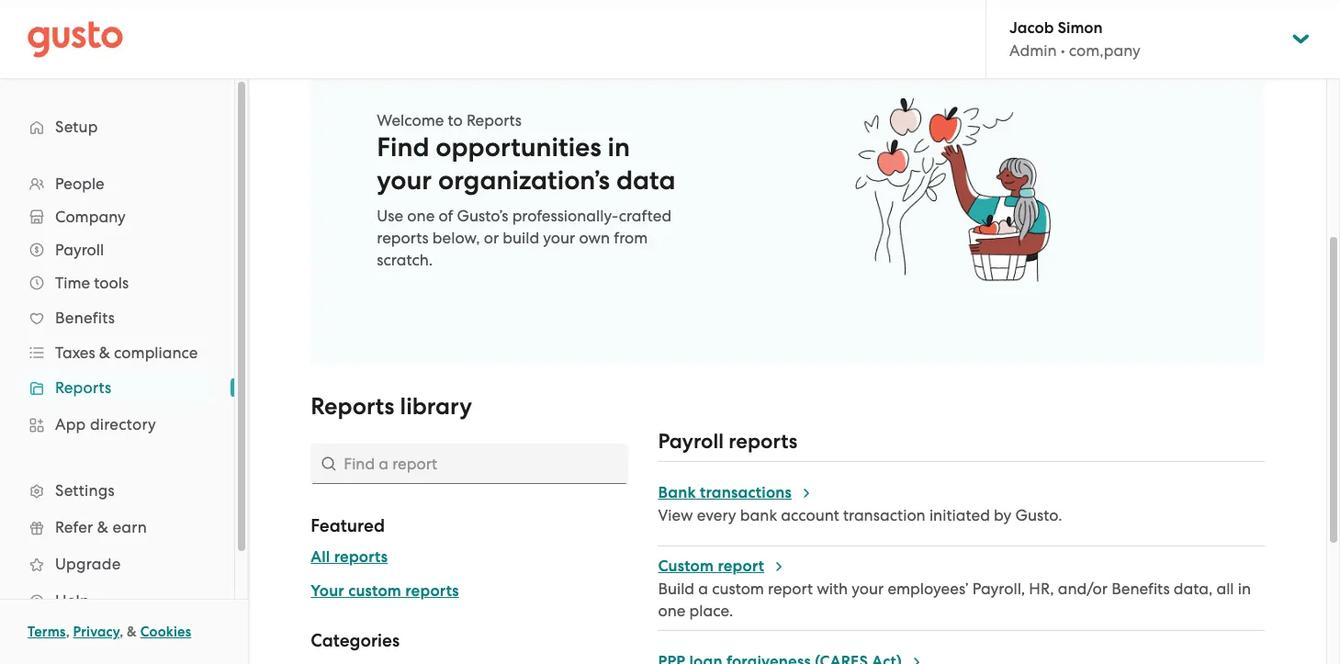 Task type: vqa. For each thing, say whether or not it's contained in the screenshot.
second "," from the left
yes



Task type: locate. For each thing, give the bounding box(es) containing it.
directory
[[90, 415, 156, 434]]

bank
[[740, 506, 777, 524]]

company button
[[18, 200, 216, 233]]

app
[[55, 415, 86, 434]]

your inside welcome to reports find opportunities in your organization's data
[[377, 164, 432, 197]]

& for compliance
[[99, 344, 110, 362]]

0 horizontal spatial ,
[[66, 624, 70, 640]]

1 horizontal spatial in
[[1238, 580, 1251, 598]]

in inside welcome to reports find opportunities in your organization's data
[[608, 131, 630, 163]]

1 vertical spatial one
[[658, 602, 686, 620]]

welcome
[[377, 111, 444, 130]]

reports inside button
[[405, 581, 459, 601]]

2 vertical spatial your
[[852, 580, 884, 598]]

custom down all reports button
[[348, 581, 401, 601]]

in right the all
[[1238, 580, 1251, 598]]

reports for reports library
[[311, 392, 394, 421]]

help
[[55, 592, 90, 610]]

0 horizontal spatial one
[[407, 207, 435, 225]]

view
[[658, 506, 693, 524]]

a
[[698, 580, 708, 598]]

& left cookies
[[127, 624, 137, 640]]

your inside use one of gusto's professionally-crafted reports below, or build your own from scratch.
[[543, 229, 575, 247]]

gusto navigation element
[[0, 79, 234, 648]]

in up the data
[[608, 131, 630, 163]]

compliance
[[114, 344, 198, 362]]

privacy link
[[73, 624, 120, 640]]

gusto.
[[1015, 506, 1062, 524]]

custom down custom report link
[[712, 580, 764, 598]]

payroll
[[55, 241, 104, 259], [658, 429, 724, 454]]

one
[[407, 207, 435, 225], [658, 602, 686, 620]]

privacy
[[73, 624, 120, 640]]

simon
[[1058, 18, 1103, 38]]

1 horizontal spatial your
[[543, 229, 575, 247]]

jacob
[[1009, 18, 1054, 38]]

time tools
[[55, 274, 129, 292]]

reports
[[467, 111, 522, 130], [55, 378, 112, 397], [311, 392, 394, 421]]

your down find
[[377, 164, 432, 197]]

1 vertical spatial in
[[1238, 580, 1251, 598]]

, down help link
[[120, 624, 123, 640]]

find
[[377, 131, 429, 163]]

reports up opportunities
[[467, 111, 522, 130]]

taxes
[[55, 344, 95, 362]]

payroll inside dropdown button
[[55, 241, 104, 259]]

0 horizontal spatial in
[[608, 131, 630, 163]]

time tools button
[[18, 266, 216, 299]]

1 vertical spatial benefits
[[1111, 580, 1170, 598]]

report up place.
[[718, 557, 764, 576]]

one down build
[[658, 602, 686, 620]]

taxes & compliance button
[[18, 336, 216, 369]]

your inside build a custom report with your employees' payroll, hr, and/or benefits data, all in one place.
[[852, 580, 884, 598]]

1 vertical spatial &
[[97, 518, 108, 536]]

payroll for payroll reports
[[658, 429, 724, 454]]

professionally-
[[512, 207, 619, 225]]

custom inside build a custom report with your employees' payroll, hr, and/or benefits data, all in one place.
[[712, 580, 764, 598]]

one inside use one of gusto's professionally-crafted reports below, or build your own from scratch.
[[407, 207, 435, 225]]

0 horizontal spatial report
[[718, 557, 764, 576]]

reports inside button
[[334, 547, 388, 567]]

1 horizontal spatial ,
[[120, 624, 123, 640]]

& inside dropdown button
[[99, 344, 110, 362]]

custom report link
[[658, 557, 786, 576]]

0 vertical spatial one
[[407, 207, 435, 225]]

& right taxes
[[99, 344, 110, 362]]

0 vertical spatial &
[[99, 344, 110, 362]]

benefits left 'data,'
[[1111, 580, 1170, 598]]

payroll up the time
[[55, 241, 104, 259]]

custom inside button
[[348, 581, 401, 601]]

reports inside list
[[55, 378, 112, 397]]

view every bank account transaction initiated by gusto.
[[658, 506, 1062, 524]]

, left privacy link
[[66, 624, 70, 640]]

benefits inside list
[[55, 309, 115, 327]]

1 horizontal spatial custom
[[712, 580, 764, 598]]

0 vertical spatial your
[[377, 164, 432, 197]]

reports left library
[[311, 392, 394, 421]]

0 vertical spatial benefits
[[55, 309, 115, 327]]

0 horizontal spatial benefits
[[55, 309, 115, 327]]

gusto's
[[457, 207, 508, 225]]

initiated
[[929, 506, 990, 524]]

payroll up bank
[[658, 429, 724, 454]]

terms , privacy , & cookies
[[28, 624, 191, 640]]

&
[[99, 344, 110, 362], [97, 518, 108, 536], [127, 624, 137, 640]]

custom
[[712, 580, 764, 598], [348, 581, 401, 601]]

all reports
[[311, 547, 388, 567]]

payroll for payroll
[[55, 241, 104, 259]]

refer & earn
[[55, 518, 147, 536]]

in
[[608, 131, 630, 163], [1238, 580, 1251, 598]]

bank transactions link
[[658, 483, 814, 502]]

1 vertical spatial report
[[768, 580, 813, 598]]

reports link
[[18, 371, 216, 404]]

your
[[377, 164, 432, 197], [543, 229, 575, 247], [852, 580, 884, 598]]

home image
[[28, 21, 123, 57]]

1 horizontal spatial report
[[768, 580, 813, 598]]

list
[[0, 167, 234, 619]]

0 horizontal spatial payroll
[[55, 241, 104, 259]]

1 horizontal spatial benefits
[[1111, 580, 1170, 598]]

0 vertical spatial payroll
[[55, 241, 104, 259]]

in inside build a custom report with your employees' payroll, hr, and/or benefits data, all in one place.
[[1238, 580, 1251, 598]]

build
[[503, 229, 539, 247]]

one left of
[[407, 207, 435, 225]]

1 horizontal spatial one
[[658, 602, 686, 620]]

2 horizontal spatial your
[[852, 580, 884, 598]]

people
[[55, 175, 104, 193]]

reports down taxes
[[55, 378, 112, 397]]

1 vertical spatial your
[[543, 229, 575, 247]]

all
[[311, 547, 330, 567]]

0 horizontal spatial reports
[[55, 378, 112, 397]]

1 horizontal spatial reports
[[311, 392, 394, 421]]

app directory
[[55, 415, 156, 434]]

0 horizontal spatial custom
[[348, 581, 401, 601]]

2 horizontal spatial reports
[[467, 111, 522, 130]]

1 vertical spatial payroll
[[658, 429, 724, 454]]

people button
[[18, 167, 216, 200]]

reports inside welcome to reports find opportunities in your organization's data
[[467, 111, 522, 130]]

•
[[1061, 41, 1065, 60]]

of
[[439, 207, 453, 225]]

report left with
[[768, 580, 813, 598]]

com,pany
[[1069, 41, 1141, 60]]

your right with
[[852, 580, 884, 598]]

1 horizontal spatial payroll
[[658, 429, 724, 454]]

earn
[[112, 518, 147, 536]]

2 , from the left
[[120, 624, 123, 640]]

upgrade link
[[18, 547, 216, 580]]

benefits down time tools
[[55, 309, 115, 327]]

data
[[616, 164, 676, 197]]

benefits
[[55, 309, 115, 327], [1111, 580, 1170, 598]]

0 horizontal spatial your
[[377, 164, 432, 197]]

tools
[[94, 274, 129, 292]]

& left earn
[[97, 518, 108, 536]]

your custom reports button
[[311, 580, 459, 603]]

0 vertical spatial in
[[608, 131, 630, 163]]

all
[[1216, 580, 1234, 598]]

your down professionally-
[[543, 229, 575, 247]]

account
[[781, 506, 839, 524]]

payroll button
[[18, 233, 216, 266]]



Task type: describe. For each thing, give the bounding box(es) containing it.
welcome to reports find opportunities in your organization's data
[[377, 111, 676, 197]]

Report Search bar field
[[311, 444, 629, 484]]

opportunities
[[436, 131, 601, 163]]

custom
[[658, 557, 714, 576]]

transaction
[[843, 506, 926, 524]]

transactions
[[700, 483, 792, 502]]

terms
[[28, 624, 66, 640]]

benefits inside build a custom report with your employees' payroll, hr, and/or benefits data, all in one place.
[[1111, 580, 1170, 598]]

build
[[658, 580, 694, 598]]

library
[[400, 392, 472, 421]]

& for earn
[[97, 518, 108, 536]]

setup link
[[18, 110, 216, 143]]

bank
[[658, 483, 696, 502]]

company
[[55, 208, 126, 226]]

help link
[[18, 584, 216, 617]]

upgrade
[[55, 555, 121, 573]]

reports for reports
[[55, 378, 112, 397]]

refer & earn link
[[18, 511, 216, 544]]

report inside build a custom report with your employees' payroll, hr, and/or benefits data, all in one place.
[[768, 580, 813, 598]]

settings link
[[18, 474, 216, 507]]

one inside build a custom report with your employees' payroll, hr, and/or benefits data, all in one place.
[[658, 602, 686, 620]]

custom report
[[658, 557, 764, 576]]

or
[[484, 229, 499, 247]]

cookies button
[[140, 621, 191, 643]]

own
[[579, 229, 610, 247]]

setup
[[55, 118, 98, 136]]

use
[[377, 207, 403, 225]]

every
[[697, 506, 736, 524]]

reports library
[[311, 392, 472, 421]]

with
[[817, 580, 848, 598]]

hr,
[[1029, 580, 1054, 598]]

1 , from the left
[[66, 624, 70, 640]]

all reports button
[[311, 546, 388, 569]]

jacob simon admin • com,pany
[[1009, 18, 1141, 60]]

data,
[[1174, 580, 1213, 598]]

reports inside use one of gusto's professionally-crafted reports below, or build your own from scratch.
[[377, 229, 429, 247]]

list containing people
[[0, 167, 234, 619]]

time
[[55, 274, 90, 292]]

to
[[448, 111, 463, 130]]

settings
[[55, 481, 115, 500]]

place.
[[689, 602, 733, 620]]

cookies
[[140, 624, 191, 640]]

crafted
[[619, 207, 672, 225]]

organization's
[[438, 164, 610, 197]]

use one of gusto's professionally-crafted reports below, or build your own from scratch.
[[377, 207, 672, 269]]

terms link
[[28, 624, 66, 640]]

0 vertical spatial report
[[718, 557, 764, 576]]

refer
[[55, 518, 93, 536]]

2 vertical spatial &
[[127, 624, 137, 640]]

bank transactions
[[658, 483, 792, 502]]

featured
[[311, 515, 385, 536]]

payroll reports
[[658, 429, 797, 454]]

build a custom report with your employees' payroll, hr, and/or benefits data, all in one place.
[[658, 580, 1251, 620]]

payroll,
[[972, 580, 1025, 598]]

app directory link
[[18, 408, 216, 441]]

and/or
[[1058, 580, 1108, 598]]

by
[[994, 506, 1012, 524]]

categories
[[311, 630, 400, 651]]

your custom reports
[[311, 581, 459, 601]]

admin
[[1009, 41, 1057, 60]]

below,
[[432, 229, 480, 247]]

your
[[311, 581, 344, 601]]

benefits link
[[18, 301, 216, 334]]

from
[[614, 229, 648, 247]]

scratch.
[[377, 251, 433, 269]]

taxes & compliance
[[55, 344, 198, 362]]

employees'
[[888, 580, 969, 598]]



